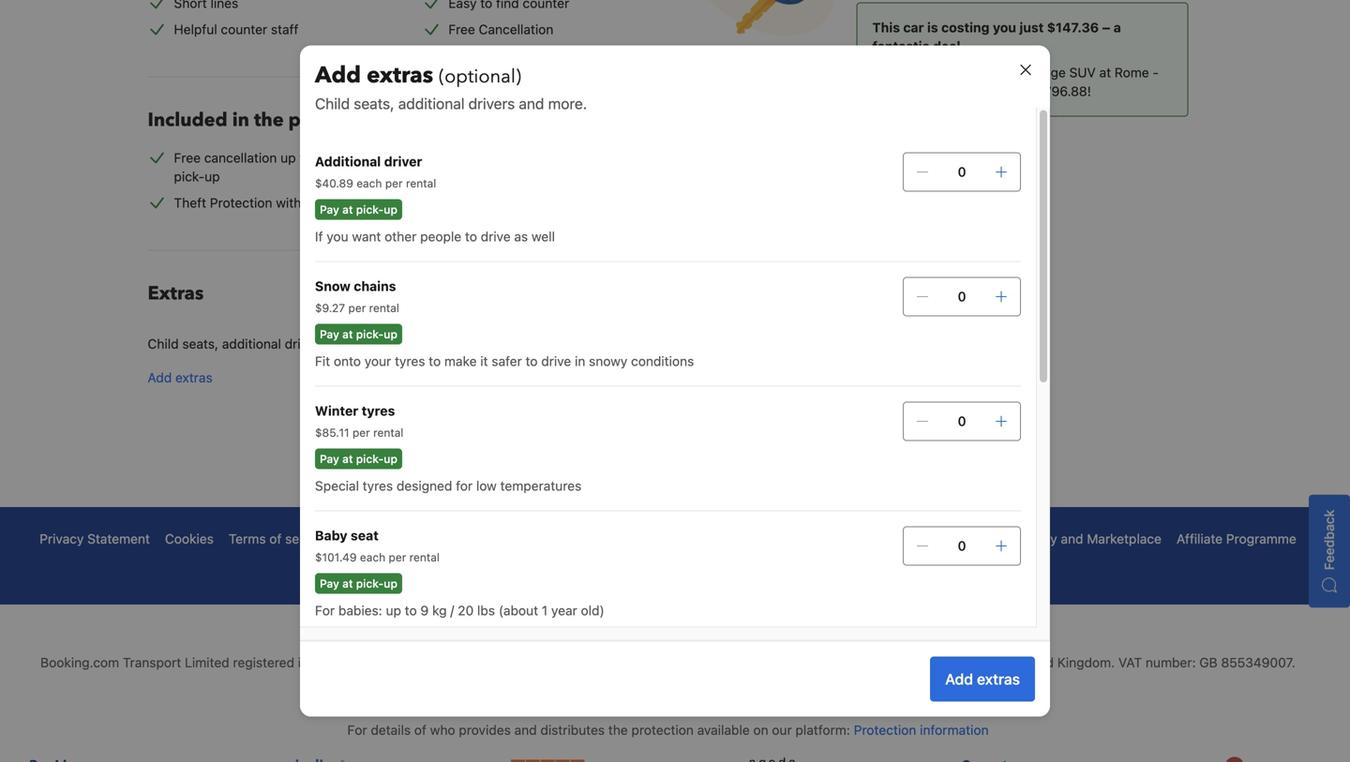 Task type: locate. For each thing, give the bounding box(es) containing it.
0 vertical spatial seats,
[[354, 95, 394, 112]]

1 vertical spatial limited
[[465, 689, 510, 704]]

pick- up your
[[356, 328, 384, 341]]

and right standards
[[460, 531, 482, 546]]

supply partner enquiry and marketplace
[[918, 531, 1161, 546]]

add extras button
[[148, 368, 834, 387], [930, 657, 1035, 702]]

0 horizontal spatial protection
[[210, 195, 272, 210]]

4 0 from the top
[[958, 538, 966, 554]]

at up "special"
[[342, 452, 353, 465]]

1 vertical spatial is
[[721, 655, 731, 670]]

0 horizontal spatial you
[[327, 229, 348, 244]]

in inside add extras dialog
[[575, 353, 585, 369]]

pay at pick-up up onto
[[320, 328, 397, 341]]

related
[[915, 689, 957, 704]]

0 vertical spatial limited
[[185, 655, 229, 670]]

child up the 48
[[315, 95, 350, 112]]

platform:
[[795, 722, 850, 738]]

1 vertical spatial drive
[[541, 353, 571, 369]]

and down (optional) at the left of the page
[[519, 95, 544, 112]]

$796.88!
[[1036, 83, 1091, 99]]

street,
[[835, 655, 876, 670]]

the left price
[[254, 107, 284, 133]]

at up onto
[[342, 328, 353, 341]]

protection
[[210, 195, 272, 210], [854, 722, 916, 738]]

2 horizontal spatial is
[[927, 20, 938, 35]]

make
[[444, 353, 477, 369]]

extras left (optional) at the left of the page
[[367, 60, 433, 91]]

registered up the holdings
[[604, 655, 666, 670]]

you inside this car is costing you just $147.36 – a fantastic deal…
[[993, 20, 1016, 35]]

drive right safer
[[541, 353, 571, 369]]

0 vertical spatial child
[[315, 95, 350, 112]]

1 vertical spatial additional
[[222, 336, 281, 351]]

you
[[993, 20, 1016, 35], [327, 229, 348, 244]]

content standards and guidelines link
[[344, 530, 547, 548]]

to left 9
[[405, 603, 417, 618]]

1 horizontal spatial add
[[315, 60, 361, 91]]

0 horizontal spatial registered
[[233, 655, 294, 670]]

0 vertical spatial add
[[315, 60, 361, 91]]

1 vertical spatial each per rental
[[360, 551, 440, 564]]

1 vertical spatial protection
[[854, 722, 916, 738]]

staff
[[271, 22, 299, 37]]

–
[[1102, 20, 1110, 35]]

the up costs in the right of the page
[[995, 65, 1014, 80]]

6
[[750, 655, 758, 670]]

drivers up fit on the top left of the page
[[285, 336, 326, 351]]

2 registered from the left
[[604, 655, 666, 670]]

affiliate programme link
[[1176, 530, 1296, 548]]

add down extras
[[148, 370, 172, 385]]

4 pay from the top
[[320, 577, 339, 590]]

0 horizontal spatial child
[[148, 336, 179, 351]]

more. inside add extras (optional) child seats, additional drivers and more.
[[548, 95, 587, 112]]

0 vertical spatial more.
[[548, 95, 587, 112]]

$9.27
[[315, 301, 345, 314]]

for left the 'babies:' at the left
[[315, 603, 335, 618]]

extras down the 3bg,
[[977, 670, 1020, 688]]

0 horizontal spatial add extras button
[[148, 368, 834, 387]]

1 horizontal spatial limited
[[465, 689, 510, 704]]

pay at pick-up up "special"
[[320, 452, 397, 465]]

old)
[[581, 603, 604, 618]]

add extras
[[148, 370, 213, 385], [945, 670, 1020, 688]]

0
[[958, 164, 966, 179], [958, 289, 966, 304], [958, 413, 966, 429], [958, 538, 966, 554]]

0 vertical spatial drivers
[[468, 95, 515, 112]]

gb
[[1199, 655, 1218, 670]]

registered left england
[[233, 655, 294, 670]]

tyres right "special"
[[363, 478, 393, 494]]

1 pay at pick-up from the top
[[320, 203, 397, 216]]

extras
[[148, 281, 204, 307]]

1
[[542, 603, 548, 618]]

1 horizontal spatial you
[[993, 20, 1016, 35]]

1 pay from the top
[[320, 203, 339, 216]]

1 vertical spatial drivers
[[285, 336, 326, 351]]

pick- down winter tyres $85.11 per rental
[[356, 452, 384, 465]]

terms of service
[[229, 531, 329, 546]]

at for for babies: up to 9 kg / 20 lbs (about 1 year old)
[[342, 577, 353, 590]]

how we work link
[[821, 530, 903, 548]]

1 horizontal spatial free
[[448, 22, 475, 37]]

2 vertical spatial extras
[[977, 670, 1020, 688]]

up left 9
[[386, 603, 401, 618]]

designed
[[397, 478, 452, 494]]

manchester,
[[879, 655, 954, 670]]

car
[[903, 20, 924, 35]]

to inside the free cancellation up to 48 hours before pick-up
[[299, 150, 312, 165]]

1 vertical spatial seats,
[[182, 336, 218, 351]]

fit
[[315, 353, 330, 369]]

per rental for chains
[[348, 301, 399, 314]]

to left make
[[429, 353, 441, 369]]

child inside add extras (optional) child seats, additional drivers and more.
[[315, 95, 350, 112]]

1 vertical spatial more.
[[356, 336, 390, 351]]

priceline image
[[270, 755, 355, 762]]

2 vertical spatial booking.com
[[321, 689, 400, 704]]

to left the 48
[[299, 150, 312, 165]]

tyres right winter
[[362, 403, 395, 419]]

1 vertical spatial add extras
[[945, 670, 1020, 688]]

per rental inside snow chains $9.27 per rental
[[348, 301, 399, 314]]

1 horizontal spatial extras
[[367, 60, 433, 91]]

you inside add extras dialog
[[327, 229, 348, 244]]

1 vertical spatial add
[[148, 370, 172, 385]]

0 vertical spatial add extras
[[148, 370, 213, 385]]

0 horizontal spatial add extras
[[148, 370, 213, 385]]

pay down $40.89
[[320, 203, 339, 216]]

2 vertical spatial add
[[945, 670, 973, 688]]

up down baby seat $101.49 each per rental
[[384, 577, 397, 590]]

booking
[[571, 689, 620, 704]]

&
[[902, 689, 912, 704]]

1 horizontal spatial additional
[[398, 95, 465, 112]]

1 vertical spatial add extras button
[[930, 657, 1035, 702]]

tyres right your
[[395, 353, 425, 369]]

add up price
[[315, 60, 361, 91]]

you right if
[[327, 229, 348, 244]]

child seats, additional drivers and more.
[[148, 336, 390, 351]]

1 horizontal spatial more.
[[548, 95, 587, 112]]

free cancellation
[[448, 22, 553, 37]]

pick- up the 'babies:' at the left
[[356, 577, 384, 590]]

station
[[953, 83, 996, 99]]

1 vertical spatial booking.com
[[40, 655, 119, 670]]

low
[[476, 478, 497, 494]]

0 vertical spatial drive
[[481, 229, 511, 244]]

add extras inside dialog
[[945, 670, 1020, 688]]

safer
[[492, 353, 522, 369]]

seats, up 'before'
[[354, 95, 394, 112]]

/
[[450, 603, 454, 618]]

2 0 from the top
[[958, 289, 966, 304]]

booking.com transport limited registered in england and wales (number: 05179829) whose registered address is at 6 goods yard street, manchester, m3 3bg, united kingdom. vat number: gb 855349007.
[[40, 655, 1296, 670]]

protection information link
[[854, 722, 989, 738]]

of right time
[[946, 65, 958, 80]]

0 horizontal spatial drivers
[[285, 336, 326, 351]]

0 vertical spatial free
[[448, 22, 475, 37]]

standards
[[396, 531, 456, 546]]

1 horizontal spatial registered
[[604, 655, 666, 670]]

2 horizontal spatial extras
[[977, 670, 1020, 688]]

2 pay at pick-up from the top
[[320, 328, 397, 341]]

rentalcars image
[[960, 755, 1062, 762]]

for left details
[[347, 722, 367, 738]]

if you want other people to drive as well
[[315, 229, 555, 244]]

hours
[[335, 150, 369, 165]]

0 horizontal spatial for
[[315, 603, 335, 618]]

tyres inside winter tyres $85.11 per rental
[[362, 403, 395, 419]]

pay down the $101.49
[[320, 577, 339, 590]]

if
[[315, 229, 323, 244]]

included in the price
[[148, 107, 334, 133]]

yard
[[804, 655, 832, 670]]

additional
[[315, 154, 381, 169]]

marketplace
[[1087, 531, 1161, 546]]

to right "people"
[[465, 229, 477, 244]]

$101.49
[[315, 551, 357, 564]]

1 horizontal spatial seats,
[[354, 95, 394, 112]]

add extras up services.
[[945, 670, 1020, 688]]

2 vertical spatial is
[[514, 689, 523, 704]]

work
[[872, 531, 903, 546]]

0 horizontal spatial more.
[[356, 336, 390, 351]]

protection down the cancellation
[[210, 195, 272, 210]]

0 horizontal spatial extras
[[175, 370, 213, 385]]

add
[[315, 60, 361, 91], [148, 370, 172, 385], [945, 670, 973, 688]]

1 vertical spatial transport
[[123, 655, 181, 670]]

each per rental inside the additional driver $40.89 each per rental
[[356, 177, 436, 190]]

each per rental down driver
[[356, 177, 436, 190]]

to
[[299, 150, 312, 165], [465, 229, 477, 244], [429, 353, 441, 369], [526, 353, 538, 369], [405, 603, 417, 618]]

for for for details of who provides and distributes the protection available on our platform: protection information
[[347, 722, 367, 738]]

free inside the free cancellation up to 48 hours before pick-up
[[174, 150, 201, 165]]

1 vertical spatial for
[[347, 722, 367, 738]]

is left part
[[514, 689, 523, 704]]

address
[[669, 655, 717, 670]]

pay at pick-up up want
[[320, 203, 397, 216]]

2 horizontal spatial add
[[945, 670, 973, 688]]

0 vertical spatial booking.com
[[570, 621, 649, 636]]

0 horizontal spatial booking.com
[[40, 655, 119, 670]]

is right car
[[927, 20, 938, 35]]

0 horizontal spatial additional
[[222, 336, 281, 351]]

0 horizontal spatial drive
[[481, 229, 511, 244]]

each per rental inside baby seat $101.49 each per rental
[[360, 551, 440, 564]]

for inside add extras dialog
[[315, 603, 335, 618]]

seats, inside add extras (optional) child seats, additional drivers and more.
[[354, 95, 394, 112]]

additional
[[398, 95, 465, 112], [222, 336, 281, 351]]

fit onto your tyres to make it safer to drive in snowy conditions
[[315, 353, 694, 369]]

0 horizontal spatial seats,
[[182, 336, 218, 351]]

0 vertical spatial per rental
[[348, 301, 399, 314]]

1 registered from the left
[[233, 655, 294, 670]]

protection down travel
[[854, 722, 916, 738]]

1 vertical spatial child
[[148, 336, 179, 351]]

3 0 from the top
[[958, 413, 966, 429]]

pay down $85.11
[[320, 452, 339, 465]]

0 vertical spatial each per rental
[[356, 177, 436, 190]]

more.
[[548, 95, 587, 112], [356, 336, 390, 351]]

0 for special tyres designed for low temperatures
[[958, 413, 966, 429]]

pay down $9.27
[[320, 328, 339, 341]]

at right suv
[[1099, 65, 1111, 80]]

cookies
[[165, 531, 214, 546]]

more. down cancellation on the left top
[[548, 95, 587, 112]]

1 horizontal spatial for
[[347, 722, 367, 738]]

2 vertical spatial transport
[[403, 689, 462, 704]]

pick- for baby
[[356, 577, 384, 590]]

0 vertical spatial tyres
[[395, 353, 425, 369]]

drivers inside add extras (optional) child seats, additional drivers and more.
[[468, 95, 515, 112]]

4 pay at pick-up from the top
[[320, 577, 397, 590]]

for
[[456, 478, 473, 494]]

3 pay from the top
[[320, 452, 339, 465]]

1 horizontal spatial transport
[[403, 689, 462, 704]]

1 0 from the top
[[958, 164, 966, 179]]

for babies: up to 9 kg / 20 lbs (about 1 year old)
[[315, 603, 604, 618]]

seats, down extras
[[182, 336, 218, 351]]

each per rental down standards
[[360, 551, 440, 564]]

0 vertical spatial add extras button
[[148, 368, 834, 387]]

at down $40.89
[[342, 203, 353, 216]]

0 vertical spatial additional
[[398, 95, 465, 112]]

theft
[[174, 195, 206, 210]]

pick- up theft
[[174, 169, 205, 184]]

pick- up want
[[356, 203, 384, 216]]

per rental inside winter tyres $85.11 per rental
[[352, 426, 403, 439]]

average
[[1018, 65, 1066, 80]]

you left just at right
[[993, 20, 1016, 35]]

costs
[[1000, 83, 1033, 99]]

of right part
[[555, 689, 567, 704]]

transport
[[652, 621, 711, 636], [123, 655, 181, 670], [403, 689, 462, 704]]

part
[[527, 689, 552, 704]]

this car is costing you just $147.36 – a fantastic deal…
[[872, 20, 1121, 54]]

footer
[[0, 507, 1336, 762]]

drivers
[[468, 95, 515, 112], [285, 336, 326, 351]]

kayak image
[[510, 755, 584, 762]]

drivers down (optional) at the left of the page
[[468, 95, 515, 112]]

0 vertical spatial you
[[993, 20, 1016, 35]]

pay at pick-up up the 'babies:' at the left
[[320, 577, 397, 590]]

and inside add extras (optional) child seats, additional drivers and more.
[[519, 95, 544, 112]]

0 vertical spatial extras
[[367, 60, 433, 91]]

1 vertical spatial you
[[327, 229, 348, 244]]

1 horizontal spatial add extras button
[[930, 657, 1035, 702]]

suv
[[1069, 65, 1096, 80]]

at
[[1099, 65, 1111, 80], [342, 203, 353, 216], [342, 328, 353, 341], [342, 452, 353, 465], [342, 577, 353, 590], [734, 655, 746, 670]]

in left 'snowy'
[[575, 353, 585, 369]]

agoda image
[[739, 755, 805, 762]]

at for if you want other people to drive as well
[[342, 203, 353, 216]]

add down the m3
[[945, 670, 973, 688]]

seats,
[[354, 95, 394, 112], [182, 336, 218, 351]]

3 pay at pick-up from the top
[[320, 452, 397, 465]]

year
[[551, 603, 577, 618]]

limited.
[[714, 621, 763, 636]]

add extras button inside add extras dialog
[[930, 657, 1035, 702]]

2 vertical spatial tyres
[[363, 478, 393, 494]]

our
[[772, 722, 792, 738]]

and up kayak image
[[514, 722, 537, 738]]

limited for registered
[[185, 655, 229, 670]]

is left 6
[[721, 655, 731, 670]]

0 horizontal spatial free
[[174, 150, 201, 165]]

pick- for snow
[[356, 328, 384, 341]]

drive left as
[[481, 229, 511, 244]]

per rental right $85.11
[[352, 426, 403, 439]]

feedback
[[1321, 509, 1337, 570]]

as
[[514, 229, 528, 244]]

add extras down extras
[[148, 370, 213, 385]]

0 vertical spatial for
[[315, 603, 335, 618]]

0 for if you want other people to drive as well
[[958, 164, 966, 179]]

0 horizontal spatial transport
[[123, 655, 181, 670]]

1 horizontal spatial child
[[315, 95, 350, 112]]

$147.36
[[1047, 20, 1099, 35]]

0 horizontal spatial add
[[148, 370, 172, 385]]

$40.89
[[315, 177, 353, 190]]

1 horizontal spatial add extras
[[945, 670, 1020, 688]]

per rental down the chains
[[348, 301, 399, 314]]

to right safer
[[526, 353, 538, 369]]

cancellation
[[479, 22, 553, 37]]

pay at pick-up for babies:
[[320, 577, 397, 590]]

fantastic
[[872, 38, 930, 54]]

1 vertical spatial per rental
[[352, 426, 403, 439]]

0 vertical spatial is
[[927, 20, 938, 35]]

copyright © 2023 booking.com transport limited. all rights reserved.
[[456, 621, 880, 636]]

registered
[[233, 655, 294, 670], [604, 655, 666, 670]]

free down included
[[174, 150, 201, 165]]

england
[[312, 655, 361, 670]]

free up (optional) at the left of the page
[[448, 22, 475, 37]]

extras down 'child seats, additional drivers and more.'
[[175, 370, 213, 385]]

1 vertical spatial free
[[174, 150, 201, 165]]

1 vertical spatial tyres
[[362, 403, 395, 419]]

1 horizontal spatial booking.com
[[321, 689, 400, 704]]

child down extras
[[148, 336, 179, 351]]

0 vertical spatial transport
[[652, 621, 711, 636]]

up up designed
[[384, 452, 397, 465]]

free for free cancellation up to 48 hours before pick-up
[[174, 150, 201, 165]]

at down the $101.49
[[342, 577, 353, 590]]

supply partner enquiry and marketplace link
[[918, 530, 1161, 548]]

0 horizontal spatial limited
[[185, 655, 229, 670]]

0 for fit onto your tyres to make it safer to drive in snowy conditions
[[958, 289, 966, 304]]

onto
[[334, 353, 361, 369]]

2 pay from the top
[[320, 328, 339, 341]]

more. up your
[[356, 336, 390, 351]]

1 horizontal spatial drivers
[[468, 95, 515, 112]]



Task type: describe. For each thing, give the bounding box(es) containing it.
just
[[1019, 20, 1044, 35]]

supply
[[918, 531, 960, 546]]

copyright
[[456, 621, 516, 636]]

people
[[420, 229, 461, 244]]

pay at pick-up for tyres
[[320, 452, 397, 465]]

snow chains $9.27 per rental
[[315, 278, 399, 314]]

up up your
[[384, 328, 397, 341]]

service
[[285, 531, 329, 546]]

winter
[[315, 403, 358, 419]]

content
[[344, 531, 392, 546]]

special tyres designed for low temperatures
[[315, 478, 582, 494]]

tyres for special
[[363, 478, 393, 494]]

1 horizontal spatial drive
[[541, 353, 571, 369]]

affiliate programme
[[1176, 531, 1296, 546]]

details
[[371, 722, 411, 738]]

train
[[920, 83, 950, 99]]

want
[[352, 229, 381, 244]]

and left wales
[[364, 655, 387, 670]]

at inside at that time of year, the average suv at rome - termini train station costs $796.88!
[[1099, 65, 1111, 80]]

2 horizontal spatial transport
[[652, 621, 711, 636]]

counter
[[221, 22, 267, 37]]

the right 'inc.,'
[[710, 689, 729, 704]]

is inside this car is costing you just $147.36 – a fantastic deal…
[[927, 20, 938, 35]]

in up the cancellation
[[232, 107, 249, 133]]

at for special tyres designed for low temperatures
[[342, 452, 353, 465]]

0 for for babies: up to 9 kg / 20 lbs (about 1 year old)
[[958, 538, 966, 554]]

pick- for winter
[[356, 452, 384, 465]]

of inside at that time of year, the average suv at rome - termini train station costs $796.88!
[[946, 65, 958, 80]]

content standards and guidelines
[[344, 531, 547, 546]]

add inside add extras (optional) child seats, additional drivers and more.
[[315, 60, 361, 91]]

well
[[532, 229, 555, 244]]

partner
[[964, 531, 1008, 546]]

pick- for additional
[[356, 203, 384, 216]]

with
[[276, 195, 301, 210]]

0 horizontal spatial is
[[514, 689, 523, 704]]

statement
[[87, 531, 150, 546]]

privacy
[[40, 531, 84, 546]]

each per rental for seat
[[360, 551, 440, 564]]

m3
[[957, 655, 977, 670]]

limited for is
[[465, 689, 510, 704]]

included
[[148, 107, 228, 133]]

how we work
[[821, 531, 903, 546]]

of left who at the left bottom
[[414, 722, 426, 738]]

cancellation
[[204, 150, 277, 165]]

add for the add extras button to the top
[[148, 370, 172, 385]]

whose
[[561, 655, 601, 670]]

number:
[[1146, 655, 1196, 670]]

seat
[[351, 528, 379, 543]]

add extras dialog
[[278, 23, 1073, 762]]

programme
[[1226, 531, 1296, 546]]

pick- inside the free cancellation up to 48 hours before pick-up
[[174, 169, 205, 184]]

1 horizontal spatial protection
[[854, 722, 916, 738]]

pay at pick-up for you
[[320, 203, 397, 216]]

leader
[[770, 689, 808, 704]]

each per rental for driver
[[356, 177, 436, 190]]

distributes
[[540, 722, 605, 738]]

the inside at that time of year, the average suv at rome - termini train station costs $796.88!
[[995, 65, 1014, 80]]

$85.11
[[315, 426, 349, 439]]

temperatures
[[500, 478, 582, 494]]

add for the add extras button inside the add extras dialog
[[945, 670, 973, 688]]

guidelines
[[486, 531, 547, 546]]

at for fit onto your tyres to make it safer to drive in snowy conditions
[[342, 328, 353, 341]]

up down the cancellation
[[205, 169, 220, 184]]

babies:
[[338, 603, 382, 618]]

year,
[[962, 65, 991, 80]]

snow
[[315, 278, 351, 294]]

rome
[[1115, 65, 1149, 80]]

9
[[420, 603, 429, 618]]

up up the other
[[384, 203, 397, 216]]

add extras for the add extras button to the top
[[148, 370, 213, 385]]

2 horizontal spatial booking.com
[[570, 621, 649, 636]]

transport for and
[[123, 655, 181, 670]]

at left 6
[[734, 655, 746, 670]]

per rental for tyres
[[352, 426, 403, 439]]

up left the 48
[[280, 150, 296, 165]]

kg
[[432, 603, 447, 618]]

and up onto
[[330, 336, 352, 351]]

time
[[916, 65, 943, 80]]

in left england
[[298, 655, 309, 670]]

goods
[[761, 655, 801, 670]]

privacy statement link
[[40, 530, 150, 548]]

1 horizontal spatial is
[[721, 655, 731, 670]]

this
[[872, 20, 900, 35]]

excess
[[350, 195, 391, 210]]

0 vertical spatial protection
[[210, 195, 272, 210]]

booking.com for registered
[[40, 655, 119, 670]]

vat
[[1118, 655, 1142, 670]]

and right enquiry
[[1061, 531, 1083, 546]]

terms of service link
[[229, 530, 329, 548]]

pay for special
[[320, 452, 339, 465]]

footer containing privacy statement
[[0, 507, 1336, 762]]

protection
[[631, 722, 694, 738]]

travel
[[865, 689, 899, 704]]

information
[[920, 722, 989, 738]]

price
[[288, 107, 334, 133]]

terms
[[229, 531, 266, 546]]

tyres for winter
[[362, 403, 395, 419]]

855349007.
[[1221, 655, 1296, 670]]

pay at pick-up for onto
[[320, 328, 397, 341]]

conditions
[[631, 353, 694, 369]]

-
[[1153, 65, 1159, 80]]

pay for fit
[[320, 328, 339, 341]]

2023
[[534, 621, 566, 636]]

of right terms
[[269, 531, 282, 546]]

20
[[458, 603, 474, 618]]

services.
[[961, 689, 1015, 704]]

add extras for the add extras button inside the add extras dialog
[[945, 670, 1020, 688]]

pay for for
[[320, 577, 339, 590]]

transport for booking
[[403, 689, 462, 704]]

for for for babies: up to 9 kg / 20 lbs (about 1 year old)
[[315, 603, 335, 618]]

add extras (optional) child seats, additional drivers and more.
[[315, 60, 587, 112]]

costing
[[941, 20, 989, 35]]

booking.com for is
[[321, 689, 400, 704]]

extras inside add extras (optional) child seats, additional drivers and more.
[[367, 60, 433, 91]]

in left online
[[811, 689, 822, 704]]

provides
[[459, 722, 511, 738]]

free for free cancellation
[[448, 22, 475, 37]]

opentable image
[[1217, 755, 1306, 762]]

booking.com image
[[30, 755, 115, 762]]

additional inside add extras (optional) child seats, additional drivers and more.
[[398, 95, 465, 112]]

the down booking
[[608, 722, 628, 738]]

we
[[851, 531, 869, 546]]

$2,183
[[305, 195, 346, 210]]

wales
[[391, 655, 427, 670]]

theft protection with $2,183 excess
[[174, 195, 391, 210]]

(about
[[499, 603, 538, 618]]

inc.,
[[681, 689, 706, 704]]

how
[[821, 531, 848, 546]]

pay for if
[[320, 203, 339, 216]]

1 vertical spatial extras
[[175, 370, 213, 385]]

free cancellation up to 48 hours before pick-up
[[174, 150, 412, 184]]

for details of who provides and distributes the protection available on our platform: protection information
[[347, 722, 989, 738]]



Task type: vqa. For each thing, say whether or not it's contained in the screenshot.


